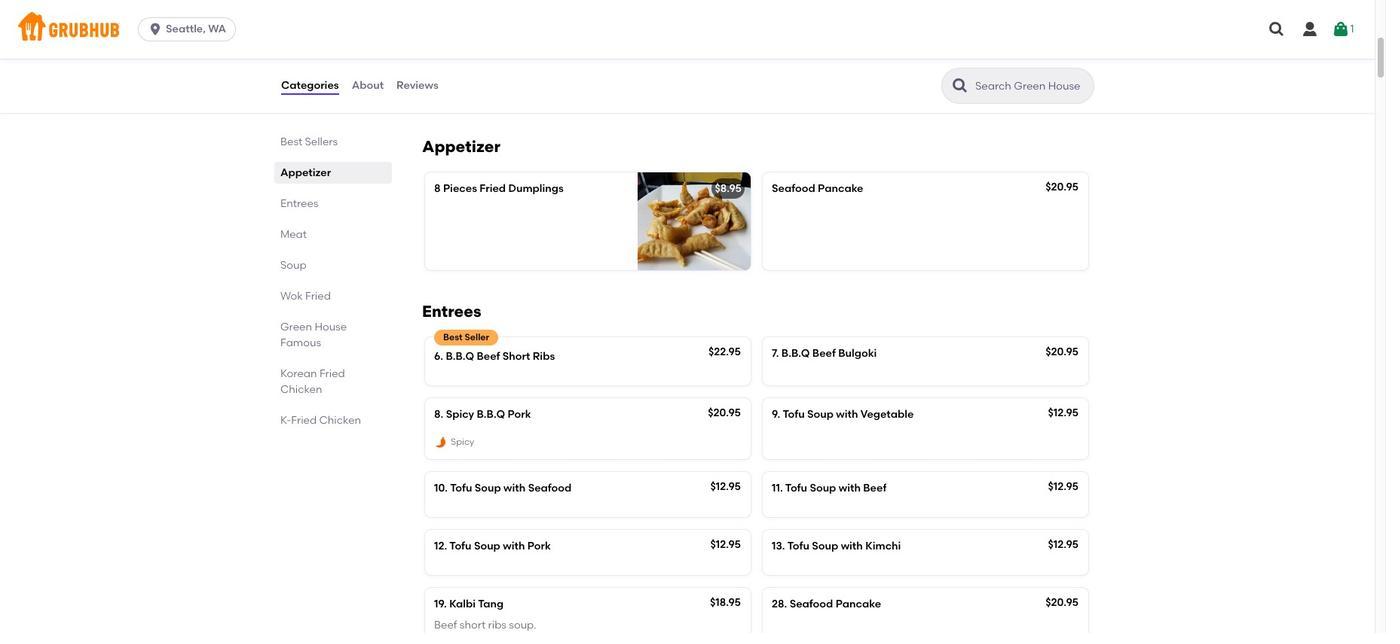 Task type: describe. For each thing, give the bounding box(es) containing it.
seafood pancake
[[772, 182, 863, 195]]

0 horizontal spatial entrees
[[280, 197, 318, 210]]

$12.95 for 11. tofu soup with beef
[[1048, 481, 1079, 493]]

bulgoki
[[838, 347, 877, 360]]

10.
[[434, 482, 448, 495]]

soup.
[[509, 620, 536, 633]]

seller
[[465, 332, 489, 343]]

svg image inside 1 button
[[1332, 20, 1350, 38]]

tofu for 13.
[[787, 540, 809, 553]]

tang
[[478, 599, 504, 611]]

seattle, wa button
[[138, 17, 242, 41]]

fried right pieces
[[480, 182, 506, 195]]

meat
[[280, 228, 307, 241]]

ribs
[[533, 350, 555, 363]]

short
[[460, 620, 486, 633]]

korean fried chicken
[[280, 368, 345, 396]]

categories button
[[280, 59, 340, 113]]

8.
[[434, 408, 443, 421]]

beef down 19.
[[434, 620, 457, 633]]

fried for korean fried chicken
[[320, 368, 345, 381]]

7.
[[772, 347, 779, 360]]

0 horizontal spatial $22.95
[[709, 346, 741, 358]]

with for kimchi
[[841, 540, 863, 553]]

1 vertical spatial pancake
[[836, 599, 881, 611]]

soup down meat
[[280, 259, 307, 272]]

green house famous
[[280, 321, 347, 350]]

Search Green House search field
[[974, 79, 1089, 93]]

seattle, wa
[[166, 23, 226, 35]]

fried for k-fried chicken
[[291, 415, 317, 427]]

beef up kimchi
[[863, 482, 887, 495]]

beef inside the best seller 6. b.b.q beef short ribs
[[477, 350, 500, 363]]

0 vertical spatial pork
[[508, 408, 531, 421]]

categories
[[281, 79, 339, 92]]

tofu for 10.
[[450, 482, 472, 495]]

$8.95
[[715, 182, 742, 195]]

$12.95 for 13. tofu soup with kimchi
[[1048, 539, 1079, 552]]

soup for 10. tofu soup with seafood
[[475, 482, 501, 495]]

5pcs
[[533, 72, 557, 85]]

short
[[503, 350, 530, 363]]

kimchi
[[865, 540, 901, 553]]

$22.95 inside button
[[1048, 67, 1080, 80]]

$22.95 button
[[761, 59, 1090, 108]]

korean
[[280, 368, 317, 381]]

wok
[[280, 290, 303, 303]]

fried for wok fried
[[305, 290, 331, 303]]

beef short ribs soup.
[[434, 620, 536, 633]]

13. tofu soup with kimchi
[[772, 540, 901, 553]]

2 vertical spatial seafood
[[790, 599, 833, 611]]

reviews
[[397, 79, 439, 92]]

12. tofu soup with pork
[[434, 540, 551, 553]]

8. spicy b.b.q pork
[[434, 408, 531, 421]]

seattle,
[[166, 23, 206, 35]]

vegetable
[[861, 408, 914, 421]]

28. seafood pancake
[[772, 599, 881, 611]]

$20.95 for seafood pancake
[[1046, 181, 1079, 193]]

tofu for 9.
[[783, 408, 805, 421]]

with for beef
[[839, 482, 861, 495]]

b.b.q inside the best seller 6. b.b.q beef short ribs
[[446, 350, 474, 363]]

0 vertical spatial seafood
[[772, 182, 815, 195]]

dumplings
[[508, 182, 564, 195]]

k-
[[280, 415, 291, 427]]

soy
[[433, 72, 451, 85]]

2 horizontal spatial b.b.q
[[781, 347, 810, 360]]

11. tofu soup with beef
[[772, 482, 887, 495]]

k-fried chicken
[[280, 415, 361, 427]]

10. tofu soup with seafood
[[434, 482, 572, 495]]



Task type: locate. For each thing, give the bounding box(es) containing it.
entrees up meat
[[280, 197, 318, 210]]

with
[[836, 408, 858, 421], [504, 482, 526, 495], [839, 482, 861, 495], [503, 540, 525, 553], [841, 540, 863, 553]]

tofu for 12.
[[449, 540, 471, 553]]

soy garlic ckicken 5pcs
[[433, 72, 557, 85]]

0 horizontal spatial b.b.q
[[446, 350, 474, 363]]

soup for 12. tofu soup with pork
[[474, 540, 500, 553]]

svg image left 'seattle,' in the left top of the page
[[148, 22, 163, 37]]

beef down seller
[[477, 350, 500, 363]]

$12.95 for 9. tofu soup with vegetable
[[1048, 407, 1079, 420]]

with up 13. tofu soup with kimchi
[[839, 482, 861, 495]]

best for seller
[[443, 332, 463, 343]]

0 vertical spatial $22.95
[[1048, 67, 1080, 80]]

b.b.q right 6.
[[446, 350, 474, 363]]

appetizer down best sellers
[[280, 167, 331, 179]]

11.
[[772, 482, 783, 495]]

chicken
[[280, 384, 322, 396], [319, 415, 361, 427]]

soup for 9. tofu soup with vegetable
[[807, 408, 834, 421]]

1 vertical spatial $22.95
[[709, 346, 741, 358]]

best sellers
[[280, 136, 338, 148]]

1 horizontal spatial best
[[443, 332, 463, 343]]

appetizer
[[422, 137, 500, 156], [280, 167, 331, 179]]

best left sellers
[[280, 136, 302, 148]]

search icon image
[[951, 77, 969, 95]]

with up 12. tofu soup with pork
[[504, 482, 526, 495]]

1 vertical spatial seafood
[[528, 482, 572, 495]]

soup right 10.
[[475, 482, 501, 495]]

fried
[[480, 182, 506, 195], [305, 290, 331, 303], [320, 368, 345, 381], [291, 415, 317, 427]]

tofu right 13.
[[787, 540, 809, 553]]

soup for 11. tofu soup with beef
[[810, 482, 836, 495]]

with left vegetable
[[836, 408, 858, 421]]

13.
[[772, 540, 785, 553]]

house
[[315, 321, 347, 334]]

1 vertical spatial pork
[[527, 540, 551, 553]]

chicken down korean fried chicken
[[319, 415, 361, 427]]

fried inside korean fried chicken
[[320, 368, 345, 381]]

8
[[434, 182, 441, 195]]

12.
[[434, 540, 447, 553]]

ribs
[[488, 620, 506, 633]]

19. kalbi tang
[[434, 599, 504, 611]]

$20.95 for 7. b.b.q beef bulgoki
[[1046, 346, 1079, 358]]

about
[[352, 79, 384, 92]]

best
[[280, 136, 302, 148], [443, 332, 463, 343]]

wa
[[208, 23, 226, 35]]

$12.95 for 10. tofu soup with seafood
[[710, 481, 741, 493]]

0 horizontal spatial svg image
[[1268, 20, 1286, 38]]

chicken for k-fried chicken
[[319, 415, 361, 427]]

tofu right "9."
[[783, 408, 805, 421]]

svg image
[[1301, 20, 1319, 38], [148, 22, 163, 37]]

famous
[[280, 337, 321, 350]]

with left kimchi
[[841, 540, 863, 553]]

green
[[280, 321, 312, 334]]

with for pork
[[503, 540, 525, 553]]

chicken down korean
[[280, 384, 322, 396]]

tofu right the 11.
[[785, 482, 807, 495]]

spicy right 8.
[[446, 408, 474, 421]]

0 vertical spatial best
[[280, 136, 302, 148]]

$20.95
[[1046, 181, 1079, 193], [1046, 346, 1079, 358], [708, 407, 741, 420], [1046, 597, 1079, 610]]

28.
[[772, 599, 787, 611]]

soup right 13.
[[812, 540, 838, 553]]

1 vertical spatial entrees
[[422, 302, 481, 321]]

1 vertical spatial appetizer
[[280, 167, 331, 179]]

1 horizontal spatial appetizer
[[422, 137, 500, 156]]

b.b.q right 7.
[[781, 347, 810, 360]]

0 vertical spatial appetizer
[[422, 137, 500, 156]]

0 vertical spatial spicy
[[446, 408, 474, 421]]

seafood
[[772, 182, 815, 195], [528, 482, 572, 495], [790, 599, 833, 611]]

9. tofu soup with vegetable
[[772, 408, 914, 421]]

1 horizontal spatial svg image
[[1332, 20, 1350, 38]]

1 vertical spatial spicy
[[451, 437, 474, 448]]

b.b.q right 8.
[[477, 408, 505, 421]]

1 vertical spatial chicken
[[319, 415, 361, 427]]

fried right wok
[[305, 290, 331, 303]]

spicy
[[446, 408, 474, 421], [451, 437, 474, 448]]

1
[[1350, 22, 1354, 35]]

7. b.b.q beef bulgoki
[[772, 347, 877, 360]]

pork
[[508, 408, 531, 421], [527, 540, 551, 553]]

svg image left 1 button
[[1301, 20, 1319, 38]]

reviews button
[[396, 59, 439, 113]]

kalbi
[[449, 599, 476, 611]]

19.
[[434, 599, 447, 611]]

fried down korean fried chicken
[[291, 415, 317, 427]]

soup
[[280, 259, 307, 272], [807, 408, 834, 421], [475, 482, 501, 495], [810, 482, 836, 495], [474, 540, 500, 553], [812, 540, 838, 553]]

chicken for korean fried chicken
[[280, 384, 322, 396]]

$20.95 for 28. seafood pancake
[[1046, 597, 1079, 610]]

soup for 13. tofu soup with kimchi
[[812, 540, 838, 553]]

entrees up seller
[[422, 302, 481, 321]]

$22.95
[[1048, 67, 1080, 80], [709, 346, 741, 358]]

pork down 10. tofu soup with seafood
[[527, 540, 551, 553]]

appetizer up pieces
[[422, 137, 500, 156]]

best seller 6. b.b.q beef short ribs
[[434, 332, 555, 363]]

garlic
[[454, 72, 486, 85]]

chicken inside korean fried chicken
[[280, 384, 322, 396]]

with for vegetable
[[836, 408, 858, 421]]

1 horizontal spatial svg image
[[1301, 20, 1319, 38]]

8 pieces fried dumplings
[[434, 182, 564, 195]]

entrees
[[280, 197, 318, 210], [422, 302, 481, 321]]

with for seafood
[[504, 482, 526, 495]]

pork down short
[[508, 408, 531, 421]]

svg image
[[1268, 20, 1286, 38], [1332, 20, 1350, 38]]

b.b.q
[[781, 347, 810, 360], [446, 350, 474, 363], [477, 408, 505, 421]]

$18.95
[[710, 597, 741, 610]]

about button
[[351, 59, 384, 113]]

tofu
[[783, 408, 805, 421], [450, 482, 472, 495], [785, 482, 807, 495], [449, 540, 471, 553], [787, 540, 809, 553]]

$10.00
[[710, 67, 742, 80]]

with down 10. tofu soup with seafood
[[503, 540, 525, 553]]

1 button
[[1332, 16, 1354, 43]]

6.
[[434, 350, 443, 363]]

sellers
[[305, 136, 338, 148]]

spicy right spicy image on the bottom
[[451, 437, 474, 448]]

pancake
[[818, 182, 863, 195], [836, 599, 881, 611]]

$12.95
[[1048, 407, 1079, 420], [710, 481, 741, 493], [1048, 481, 1079, 493], [710, 539, 741, 552], [1048, 539, 1079, 552]]

1 svg image from the left
[[1268, 20, 1286, 38]]

beef left bulgoki
[[812, 347, 836, 360]]

best for sellers
[[280, 136, 302, 148]]

$12.95 for 12. tofu soup with pork
[[710, 539, 741, 552]]

2 svg image from the left
[[1332, 20, 1350, 38]]

0 vertical spatial chicken
[[280, 384, 322, 396]]

beef
[[812, 347, 836, 360], [477, 350, 500, 363], [863, 482, 887, 495], [434, 620, 457, 633]]

soup right 12.
[[474, 540, 500, 553]]

wok fried
[[280, 290, 331, 303]]

tofu for 11.
[[785, 482, 807, 495]]

best up 6.
[[443, 332, 463, 343]]

tofu right 10.
[[450, 482, 472, 495]]

1 vertical spatial best
[[443, 332, 463, 343]]

main navigation navigation
[[0, 0, 1375, 59]]

tofu right 12.
[[449, 540, 471, 553]]

0 horizontal spatial appetizer
[[280, 167, 331, 179]]

ckicken
[[488, 72, 530, 85]]

0 horizontal spatial best
[[280, 136, 302, 148]]

0 vertical spatial pancake
[[818, 182, 863, 195]]

fried right korean
[[320, 368, 345, 381]]

8 pieces fried dumplings image
[[638, 172, 751, 270]]

0 horizontal spatial svg image
[[148, 22, 163, 37]]

1 horizontal spatial $22.95
[[1048, 67, 1080, 80]]

9.
[[772, 408, 780, 421]]

svg image inside seattle, wa 'button'
[[148, 22, 163, 37]]

soup right "9."
[[807, 408, 834, 421]]

0 vertical spatial entrees
[[280, 197, 318, 210]]

1 horizontal spatial entrees
[[422, 302, 481, 321]]

pieces
[[443, 182, 477, 195]]

spicy image
[[434, 436, 448, 450]]

1 horizontal spatial b.b.q
[[477, 408, 505, 421]]

best inside the best seller 6. b.b.q beef short ribs
[[443, 332, 463, 343]]

soup right the 11.
[[810, 482, 836, 495]]



Task type: vqa. For each thing, say whether or not it's contained in the screenshot.
986-
no



